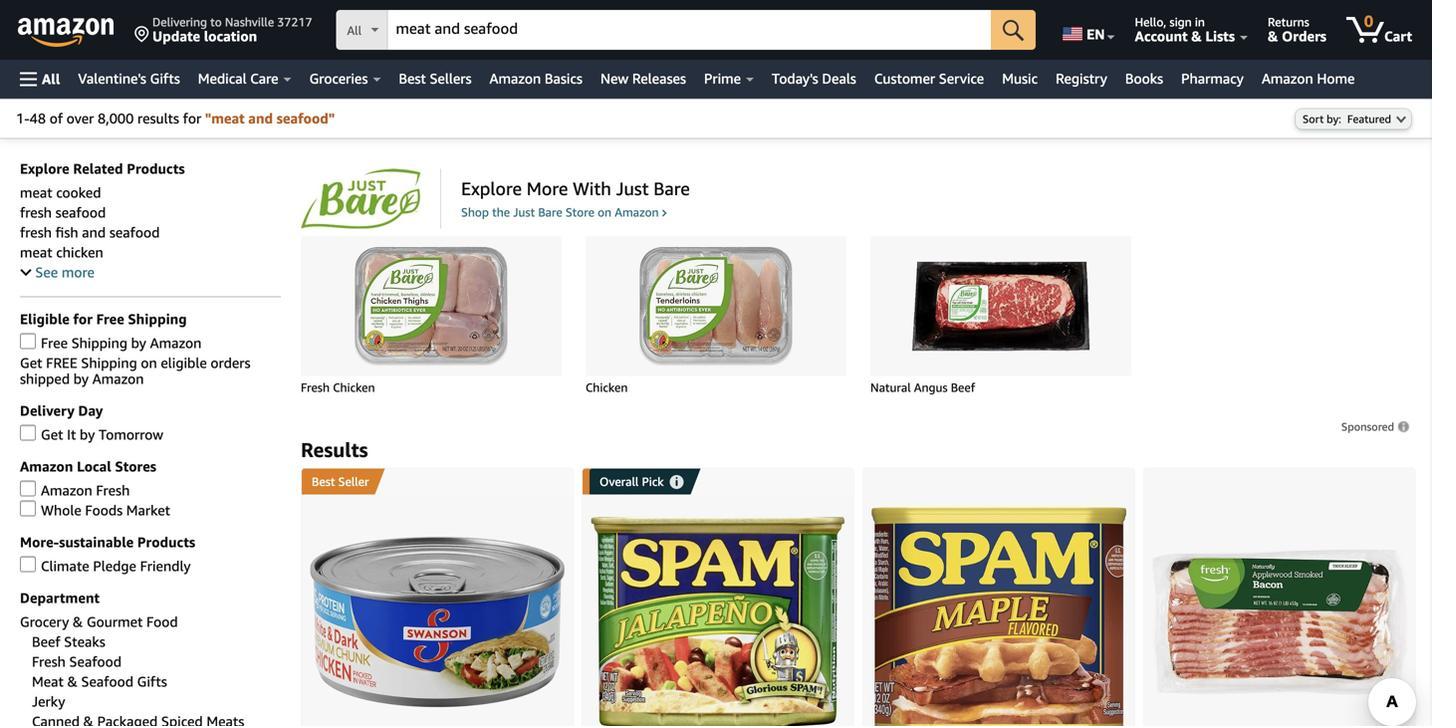 Task type: locate. For each thing, give the bounding box(es) containing it.
on left the eligible
[[141, 355, 157, 371]]

0
[[1364, 11, 1374, 30]]

checkbox image inside amazon fresh "link"
[[20, 481, 36, 496]]

1 vertical spatial just
[[513, 205, 535, 219]]

1 horizontal spatial explore
[[461, 178, 522, 199]]

checkbox image down delivery
[[20, 425, 36, 441]]

nashville
[[225, 15, 274, 29]]

amazon home
[[1262, 70, 1355, 87]]

1 horizontal spatial fresh
[[96, 482, 130, 498]]

amazon
[[490, 70, 541, 87], [1262, 70, 1313, 87], [615, 205, 662, 219], [150, 335, 202, 351], [92, 370, 144, 387], [20, 458, 73, 475], [41, 482, 92, 498]]

products for explore related products
[[127, 160, 185, 177]]

2 horizontal spatial fresh
[[301, 380, 330, 394]]

& up steaks
[[73, 613, 83, 630]]

seafood down cooked
[[55, 204, 106, 221]]

checkbox image inside whole foods market link
[[20, 500, 36, 516]]

3 checkbox image from the top
[[20, 556, 36, 572]]

basics
[[545, 70, 583, 87]]

amazon basics link
[[481, 65, 592, 93]]

climate pledge friendly
[[41, 558, 191, 574]]

get left it
[[41, 426, 63, 443]]

and right "meat
[[248, 110, 273, 127]]

best left seller
[[312, 475, 335, 488]]

checkbox image
[[20, 425, 36, 441], [20, 481, 36, 496]]

2 vertical spatial by
[[80, 426, 95, 443]]

market
[[126, 502, 170, 518]]

1 horizontal spatial beef
[[951, 380, 975, 394]]

0 horizontal spatial chicken
[[333, 380, 375, 394]]

get left 'free'
[[20, 355, 42, 371]]

0 vertical spatial on
[[598, 205, 612, 219]]

free up free shipping by amazon get free shipping on eligible orders shipped by amazon
[[96, 311, 124, 327]]

best sellers
[[399, 70, 472, 87]]

2 checkbox image from the top
[[20, 481, 36, 496]]

amazon right store
[[615, 205, 662, 219]]

amazon left basics
[[490, 70, 541, 87]]

0 horizontal spatial seafood
[[55, 204, 106, 221]]

checkbox image inside climate pledge friendly link
[[20, 556, 36, 572]]

meat cooked fresh seafood fresh fish and seafood meat chicken
[[20, 184, 160, 260]]

fresh down meat cooked link
[[20, 204, 52, 221]]

& inside the returns & orders
[[1268, 28, 1278, 44]]

friendly
[[140, 558, 191, 574]]

amazon up whole
[[41, 482, 92, 498]]

2 vertical spatial fresh
[[32, 653, 66, 670]]

registry link
[[1047, 65, 1116, 93]]

none submit inside all search box
[[991, 10, 1036, 50]]

the
[[492, 205, 510, 219]]

over
[[66, 110, 94, 127]]

amazon up day
[[92, 370, 144, 387]]

best left 'sellers'
[[399, 70, 426, 87]]

products down results
[[127, 160, 185, 177]]

beef steaks link
[[32, 633, 105, 650]]

1 vertical spatial beef
[[32, 633, 60, 650]]

1 vertical spatial and
[[82, 224, 106, 240]]

products
[[127, 160, 185, 177], [137, 534, 195, 550]]

checkbox image left whole
[[20, 500, 36, 516]]

2 chicken from the left
[[586, 380, 628, 394]]

seafood right fish
[[109, 224, 160, 240]]

meat chicken link
[[20, 244, 103, 260]]

sort by: featured
[[1303, 113, 1391, 125]]

0 horizontal spatial beef
[[32, 633, 60, 650]]

checkbox image
[[20, 333, 36, 349], [20, 500, 36, 516], [20, 556, 36, 572]]

meat up fresh seafood link at the left
[[20, 184, 52, 201]]

by right it
[[80, 426, 95, 443]]

explore up the
[[461, 178, 522, 199]]

1 fresh from the top
[[20, 204, 52, 221]]

best seller
[[312, 475, 369, 488]]

1 horizontal spatial all
[[347, 23, 362, 37]]

bare down more
[[538, 205, 562, 219]]

best seller link
[[302, 469, 573, 494]]

checkbox image down more-
[[20, 556, 36, 572]]

gifts inside 'link'
[[150, 70, 180, 87]]

seller
[[338, 475, 369, 488]]

meat
[[20, 184, 52, 201], [20, 244, 52, 260]]

delivering to nashville 37217 update location
[[152, 15, 312, 44]]

0 vertical spatial by
[[131, 335, 146, 351]]

fresh up whole foods market
[[96, 482, 130, 498]]

spam maple, 12 oz. can image
[[871, 507, 1126, 726]]

all up groceries link
[[347, 23, 362, 37]]

0 vertical spatial shipping
[[128, 311, 187, 327]]

local
[[77, 458, 111, 475]]

beef inside grocery & gourmet food beef steaks fresh seafood meat & seafood gifts jerky
[[32, 633, 60, 650]]

amazon down orders
[[1262, 70, 1313, 87]]

2 meat from the top
[[20, 244, 52, 260]]

meat up extender expand icon
[[20, 244, 52, 260]]

0 horizontal spatial and
[[82, 224, 106, 240]]

& for returns
[[1268, 28, 1278, 44]]

free
[[96, 311, 124, 327], [41, 335, 68, 351]]

0 vertical spatial fresh
[[20, 204, 52, 221]]

returns
[[1268, 15, 1310, 29]]

day
[[78, 402, 103, 419]]

orders
[[1282, 28, 1327, 44]]

gifts up results
[[150, 70, 180, 87]]

0 vertical spatial get
[[20, 355, 42, 371]]

in
[[1195, 15, 1205, 29]]

1 vertical spatial gifts
[[137, 673, 167, 690]]

cooked
[[56, 184, 101, 201]]

amazon for amazon basics
[[490, 70, 541, 87]]

0 vertical spatial bare
[[654, 178, 690, 199]]

shop the just bare store on
[[461, 205, 615, 219]]

&
[[1191, 28, 1202, 44], [1268, 28, 1278, 44], [73, 613, 83, 630], [67, 673, 78, 690]]

registry
[[1056, 70, 1107, 87]]

gifts
[[150, 70, 180, 87], [137, 673, 167, 690]]

explore for explore related products
[[20, 160, 69, 177]]

amazon for amazon
[[615, 205, 662, 219]]

0 vertical spatial best
[[399, 70, 426, 87]]

0 vertical spatial free
[[96, 311, 124, 327]]

just right the
[[513, 205, 535, 219]]

grocery & gourmet food link
[[20, 613, 178, 630]]

best for best seller
[[312, 475, 335, 488]]

1 horizontal spatial seafood
[[109, 224, 160, 240]]

checkbox image for whole foods market
[[20, 500, 36, 516]]

prime link
[[695, 65, 763, 93]]

best inside best sellers link
[[399, 70, 426, 87]]

fresh brand – thick sliced applewood smoked bacon, 16 oz image
[[1152, 549, 1407, 695]]

get
[[20, 355, 42, 371], [41, 426, 63, 443]]

checkbox image down eligible
[[20, 333, 36, 349]]

releases
[[632, 70, 686, 87]]

1 checkbox image from the top
[[20, 333, 36, 349]]

delivery
[[20, 402, 75, 419]]

for right eligible
[[73, 311, 93, 327]]

amazon up amazon fresh "link"
[[20, 458, 73, 475]]

just
[[616, 178, 649, 199], [513, 205, 535, 219]]

0 vertical spatial explore
[[20, 160, 69, 177]]

delivery day
[[20, 402, 103, 419]]

chicken link
[[586, 380, 847, 395]]

account & lists
[[1135, 28, 1235, 44]]

1 vertical spatial products
[[137, 534, 195, 550]]

gifts down food
[[137, 673, 167, 690]]

1 horizontal spatial bare
[[654, 178, 690, 199]]

amazon fresh
[[41, 482, 130, 498]]

climate
[[41, 558, 89, 574]]

0 vertical spatial for
[[183, 110, 201, 127]]

1 vertical spatial for
[[73, 311, 93, 327]]

amazon up the eligible
[[150, 335, 202, 351]]

48
[[30, 110, 46, 127]]

beef down grocery
[[32, 633, 60, 650]]

for left "meat
[[183, 110, 201, 127]]

products up friendly
[[137, 534, 195, 550]]

natural angus beef link
[[870, 380, 1131, 395]]

1 vertical spatial checkbox image
[[20, 500, 36, 516]]

fresh up results
[[301, 380, 330, 394]]

whole
[[41, 502, 81, 518]]

1 vertical spatial free
[[41, 335, 68, 351]]

free up 'free'
[[41, 335, 68, 351]]

amazon inside "link"
[[41, 482, 92, 498]]

on right store
[[598, 205, 612, 219]]

meat
[[32, 673, 64, 690]]

1 horizontal spatial and
[[248, 110, 273, 127]]

spam jalapeño, 12 ounce can image
[[591, 517, 846, 726]]

checkbox image inside 'get it by tomorrow' link
[[20, 425, 36, 441]]

1 vertical spatial seafood
[[109, 224, 160, 240]]

books link
[[1116, 65, 1172, 93]]

all inside button
[[42, 71, 60, 87]]

dropdown image
[[1396, 115, 1406, 123]]

seafood"
[[277, 110, 335, 127]]

1 vertical spatial best
[[312, 475, 335, 488]]

1 vertical spatial checkbox image
[[20, 481, 36, 496]]

0 vertical spatial checkbox image
[[20, 333, 36, 349]]

seafood up meat & seafood gifts link
[[69, 653, 122, 670]]

None submit
[[991, 10, 1036, 50]]

8,000
[[98, 110, 134, 127]]

beef right angus
[[951, 380, 975, 394]]

see more
[[35, 264, 95, 280]]

0 vertical spatial checkbox image
[[20, 425, 36, 441]]

checkbox image for get
[[20, 425, 36, 441]]

lists
[[1206, 28, 1235, 44]]

1 vertical spatial explore
[[461, 178, 522, 199]]

and up 'chicken' in the top left of the page
[[82, 224, 106, 240]]

explore up meat cooked link
[[20, 160, 69, 177]]

Search Amazon text field
[[388, 11, 991, 49]]

all button
[[11, 60, 69, 99]]

chicken up the overall
[[586, 380, 628, 394]]

0 vertical spatial meat
[[20, 184, 52, 201]]

medical
[[198, 70, 247, 87]]

best inside best seller group
[[312, 475, 335, 488]]

new releases link
[[592, 65, 695, 93]]

checkbox image up more-
[[20, 481, 36, 496]]

explore inside explore more with just bare link
[[461, 178, 522, 199]]

0 horizontal spatial best
[[312, 475, 335, 488]]

fresh inside grocery & gourmet food beef steaks fresh seafood meat & seafood gifts jerky
[[32, 653, 66, 670]]

seafood
[[69, 653, 122, 670], [81, 673, 133, 690]]

& left orders
[[1268, 28, 1278, 44]]

0 vertical spatial gifts
[[150, 70, 180, 87]]

books
[[1125, 70, 1163, 87]]

chicken up results
[[333, 380, 375, 394]]

1 horizontal spatial chicken
[[586, 380, 628, 394]]

1 vertical spatial bare
[[538, 205, 562, 219]]

navigation navigation
[[0, 0, 1432, 99]]

seafood down fresh seafood link on the left bottom
[[81, 673, 133, 690]]

1 vertical spatial seafood
[[81, 673, 133, 690]]

0 horizontal spatial on
[[141, 355, 157, 371]]

on
[[598, 205, 612, 219], [141, 355, 157, 371]]

get it by tomorrow
[[41, 426, 163, 443]]

more
[[62, 264, 95, 280]]

explore for explore more with just bare
[[461, 178, 522, 199]]

overall
[[600, 475, 639, 488]]

fresh up the 'meat'
[[32, 653, 66, 670]]

checkbox image for free shipping by amazon
[[20, 333, 36, 349]]

sponsored ad - swanson white and dark premium chunk canned chicken breast in water, fully cooked chicken, 9.75 oz can (cas... image
[[310, 536, 565, 708]]

chicken
[[333, 380, 375, 394], [586, 380, 628, 394]]

0 horizontal spatial just
[[513, 205, 535, 219]]

0 horizontal spatial fresh
[[32, 653, 66, 670]]

store
[[566, 205, 595, 219]]

1 vertical spatial all
[[42, 71, 60, 87]]

and
[[248, 110, 273, 127], [82, 224, 106, 240]]

1 vertical spatial fresh
[[96, 482, 130, 498]]

best seller group
[[302, 469, 375, 494]]

sign
[[1170, 15, 1192, 29]]

2 fresh from the top
[[20, 224, 52, 240]]

music link
[[993, 65, 1047, 93]]

by down eligible for free shipping
[[131, 335, 146, 351]]

by up day
[[73, 370, 89, 387]]

0 vertical spatial products
[[127, 160, 185, 177]]

All search field
[[336, 10, 1036, 52]]

gifts inside grocery & gourmet food beef steaks fresh seafood meat & seafood gifts jerky
[[137, 673, 167, 690]]

0 horizontal spatial for
[[73, 311, 93, 327]]

amazon fresh link
[[20, 481, 130, 498]]

best
[[399, 70, 426, 87], [312, 475, 335, 488]]

all up of
[[42, 71, 60, 87]]

by:
[[1327, 113, 1342, 125]]

just right with in the top of the page
[[616, 178, 649, 199]]

get inside free shipping by amazon get free shipping on eligible orders shipped by amazon
[[20, 355, 42, 371]]

bare right with in the top of the page
[[654, 178, 690, 199]]

1 checkbox image from the top
[[20, 425, 36, 441]]

2 vertical spatial checkbox image
[[20, 556, 36, 572]]

0 horizontal spatial all
[[42, 71, 60, 87]]

1 horizontal spatial on
[[598, 205, 612, 219]]

department
[[20, 590, 100, 606]]

amazon inside 'link'
[[1262, 70, 1313, 87]]

amazon home link
[[1253, 65, 1364, 93]]

bare
[[654, 178, 690, 199], [538, 205, 562, 219]]

best for best sellers
[[399, 70, 426, 87]]

sort
[[1303, 113, 1324, 125]]

1 vertical spatial on
[[141, 355, 157, 371]]

0 horizontal spatial free
[[41, 335, 68, 351]]

1 horizontal spatial best
[[399, 70, 426, 87]]

1 horizontal spatial just
[[616, 178, 649, 199]]

0 vertical spatial all
[[347, 23, 362, 37]]

fresh fish and seafood link
[[20, 224, 160, 240]]

1 vertical spatial meat
[[20, 244, 52, 260]]

1 vertical spatial fresh
[[20, 224, 52, 240]]

0 horizontal spatial explore
[[20, 160, 69, 177]]

fresh left fish
[[20, 224, 52, 240]]

2 checkbox image from the top
[[20, 500, 36, 516]]

& left lists on the top of the page
[[1191, 28, 1202, 44]]



Task type: vqa. For each thing, say whether or not it's contained in the screenshot.
EXPLORE RELATED PRODUCTS
yes



Task type: describe. For each thing, give the bounding box(es) containing it.
1 horizontal spatial free
[[96, 311, 124, 327]]

location
[[204, 28, 257, 44]]

deals
[[822, 70, 856, 87]]

customer service
[[874, 70, 984, 87]]

hello,
[[1135, 15, 1167, 29]]

chicken
[[56, 244, 103, 260]]

medical care link
[[189, 65, 300, 93]]

0 vertical spatial beef
[[951, 380, 975, 394]]

1 vertical spatial shipping
[[71, 335, 127, 351]]

& down fresh seafood link on the left bottom
[[67, 673, 78, 690]]

results
[[137, 110, 179, 127]]

fresh chicken image
[[342, 246, 521, 366]]

it
[[67, 426, 76, 443]]

natural angus beef
[[870, 380, 975, 394]]

new
[[601, 70, 629, 87]]

all inside search box
[[347, 23, 362, 37]]

sustainable
[[59, 534, 134, 550]]

and inside meat cooked fresh seafood fresh fish and seafood meat chicken
[[82, 224, 106, 240]]

more-sustainable products
[[20, 534, 195, 550]]

overall pick
[[600, 475, 664, 488]]

see more button
[[20, 264, 95, 280]]

amazon image
[[18, 18, 115, 48]]

shipped
[[20, 370, 70, 387]]

meat cooked link
[[20, 184, 101, 201]]

best sellers link
[[390, 65, 481, 93]]

1-48 of over 8,000 results for "meat and seafood"
[[16, 110, 335, 127]]

get it by tomorrow link
[[20, 425, 163, 443]]

home
[[1317, 70, 1355, 87]]

groceries link
[[300, 65, 390, 93]]

natural
[[870, 380, 911, 394]]

1-
[[16, 110, 30, 127]]

by for it
[[80, 426, 95, 443]]

foods
[[85, 502, 123, 518]]

1 chicken from the left
[[333, 380, 375, 394]]

amazon for amazon local stores
[[20, 458, 73, 475]]

free
[[46, 355, 77, 371]]

"meat
[[205, 110, 245, 127]]

eligible for free shipping
[[20, 311, 187, 327]]

& for account
[[1191, 28, 1202, 44]]

natural angus beef image
[[911, 246, 1091, 366]]

grocery & gourmet food beef steaks fresh seafood meat & seafood gifts jerky
[[20, 613, 178, 710]]

valentine's gifts
[[78, 70, 180, 87]]

gourmet
[[87, 613, 143, 630]]

sponsored button
[[1342, 417, 1411, 437]]

0 vertical spatial and
[[248, 110, 273, 127]]

results
[[301, 438, 368, 462]]

delivering
[[152, 15, 207, 29]]

today's deals
[[772, 70, 856, 87]]

cart
[[1384, 28, 1412, 44]]

related
[[73, 160, 123, 177]]

care
[[250, 70, 278, 87]]

checkbox image for amazon
[[20, 481, 36, 496]]

whole foods market
[[41, 502, 170, 518]]

0 vertical spatial seafood
[[55, 204, 106, 221]]

whole foods market link
[[20, 500, 170, 518]]

products for more-sustainable products
[[137, 534, 195, 550]]

valentine's
[[78, 70, 146, 87]]

amazon for amazon home
[[1262, 70, 1313, 87]]

pick
[[642, 475, 664, 488]]

music
[[1002, 70, 1038, 87]]

extender expand image
[[20, 265, 32, 276]]

new releases
[[601, 70, 686, 87]]

fresh chicken
[[301, 380, 375, 394]]

fresh seafood link
[[20, 204, 106, 221]]

with
[[573, 178, 611, 199]]

on inside free shipping by amazon get free shipping on eligible orders shipped by amazon
[[141, 355, 157, 371]]

climate pledge friendly link
[[20, 556, 191, 574]]

to
[[210, 15, 222, 29]]

more-
[[20, 534, 59, 550]]

0 horizontal spatial bare
[[538, 205, 562, 219]]

checkbox image for climate pledge friendly
[[20, 556, 36, 572]]

by for shipping
[[131, 335, 146, 351]]

valentine's gifts link
[[69, 65, 189, 93]]

1 vertical spatial get
[[41, 426, 63, 443]]

hello, sign in
[[1135, 15, 1205, 29]]

1 meat from the top
[[20, 184, 52, 201]]

0 vertical spatial just
[[616, 178, 649, 199]]

free inside free shipping by amazon get free shipping on eligible orders shipped by amazon
[[41, 335, 68, 351]]

meat & seafood gifts link
[[32, 673, 167, 690]]

37217
[[277, 15, 312, 29]]

food
[[146, 613, 178, 630]]

angus
[[914, 380, 948, 394]]

0 vertical spatial seafood
[[69, 653, 122, 670]]

more
[[527, 178, 568, 199]]

fresh chicken link
[[301, 380, 562, 395]]

& for grocery
[[73, 613, 83, 630]]

fresh inside "link"
[[96, 482, 130, 498]]

fish
[[55, 224, 78, 240]]

explore more with just bare link
[[461, 177, 690, 201]]

account
[[1135, 28, 1188, 44]]

0 vertical spatial fresh
[[301, 380, 330, 394]]

tomorrow
[[99, 426, 163, 443]]

pharmacy link
[[1172, 65, 1253, 93]]

today's
[[772, 70, 818, 87]]

2 vertical spatial shipping
[[81, 355, 137, 371]]

prime
[[704, 70, 741, 87]]

1 vertical spatial by
[[73, 370, 89, 387]]

chicken image
[[626, 246, 806, 366]]

amazon for amazon fresh
[[41, 482, 92, 498]]

service
[[939, 70, 984, 87]]

stores
[[115, 458, 156, 475]]

update
[[152, 28, 200, 44]]

1 horizontal spatial for
[[183, 110, 201, 127]]



